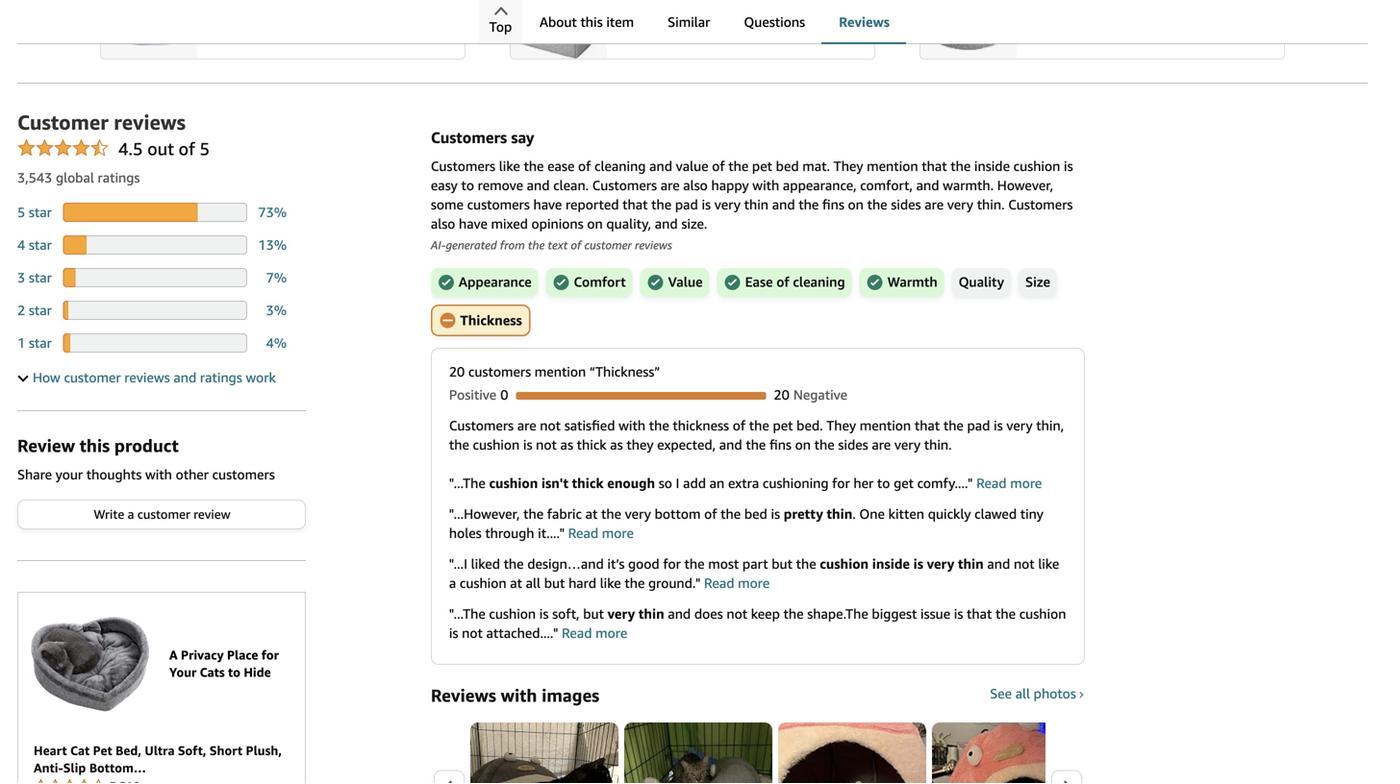 Task type: locate. For each thing, give the bounding box(es) containing it.
happy
[[711, 177, 749, 193]]

4 star
[[17, 237, 52, 253]]

star for 4 star
[[29, 237, 52, 253]]

0 horizontal spatial 5
[[17, 204, 25, 220]]

and inside dropdown button
[[174, 370, 196, 386]]

and inside the customers are not satisfied with the thickness of the pet bed. they mention that the pad is very thin, the cushion is not as thick as they expected, and the fins on the sides are very thin.
[[719, 437, 742, 453]]

cushion up the however,
[[1013, 158, 1060, 174]]

1 horizontal spatial reviews
[[839, 14, 890, 30]]

0 horizontal spatial as
[[560, 437, 573, 453]]

cleaning inside customers like the ease of cleaning and value of the pet bed mat. they mention that the inside cushion is easy to remove and clean. customers are also happy with appearance, comfort, and warmth. however, some customers have reported that the pad is very thin and the fins on the sides are very thin. customers also have mixed opinions on quality, and size. ai-generated from the text of customer reviews
[[594, 158, 646, 174]]

0 vertical spatial thin.
[[977, 197, 1005, 212]]

cushion down "number of positive mentions: 0" icon
[[473, 437, 520, 453]]

1 vertical spatial bed
[[744, 506, 767, 522]]

that
[[922, 158, 947, 174], [623, 197, 648, 212], [915, 418, 940, 434], [967, 606, 992, 622]]

0 vertical spatial customers
[[467, 197, 530, 212]]

comfy...."
[[917, 475, 973, 491]]

0 vertical spatial thick
[[577, 437, 607, 453]]

5 up the 4
[[17, 204, 25, 220]]

1 horizontal spatial cleaning
[[793, 274, 845, 291]]

1 as from the left
[[560, 437, 573, 453]]

cushion
[[1013, 158, 1060, 174], [473, 437, 520, 453], [489, 475, 538, 491], [820, 556, 869, 572], [460, 576, 507, 591], [489, 606, 536, 622], [1019, 606, 1066, 622]]

1 horizontal spatial fins
[[822, 197, 844, 212]]

how
[[33, 370, 60, 386]]

customers
[[431, 128, 507, 147], [431, 158, 495, 174], [592, 177, 657, 193], [1008, 197, 1073, 212], [449, 418, 514, 434]]

warmth.
[[943, 177, 994, 193]]

top
[[489, 19, 512, 35]]

0 horizontal spatial pet
[[752, 158, 772, 174]]

sides inside the customers are not satisfied with the thickness of the pet bed. they mention that the pad is very thin, the cushion is not as thick as they expected, and the fins on the sides are very thin.
[[838, 437, 868, 453]]

also down some
[[431, 216, 455, 232]]

progress bar
[[63, 203, 247, 222], [63, 235, 247, 255], [63, 268, 247, 287], [63, 301, 247, 320], [63, 334, 247, 353], [516, 392, 766, 400]]

1 star from the top
[[29, 204, 52, 220]]

but right soft,
[[583, 606, 604, 622]]

1 vertical spatial sides
[[838, 437, 868, 453]]

0 horizontal spatial for
[[663, 556, 681, 572]]

and
[[649, 158, 672, 174], [527, 177, 550, 193], [916, 177, 939, 193], [772, 197, 795, 212], [655, 216, 678, 232], [174, 370, 196, 386], [719, 437, 742, 453], [987, 556, 1010, 572], [668, 606, 691, 622]]

cleaning right ease
[[793, 274, 845, 291]]

fins inside the customers are not satisfied with the thickness of the pet bed. they mention that the pad is very thin, the cushion is not as thick as they expected, and the fins on the sides are very thin.
[[770, 437, 792, 453]]

0 horizontal spatial ratings
[[98, 170, 140, 185]]

and does not keep the shape.the biggest issue is that the cushion is not attached...."
[[449, 606, 1066, 641]]

star
[[29, 204, 52, 220], [29, 237, 52, 253], [29, 270, 52, 286], [29, 302, 52, 318], [29, 335, 52, 351]]

all right see
[[1015, 686, 1030, 702]]

fins
[[822, 197, 844, 212], [770, 437, 792, 453]]

reviews down quality,
[[635, 238, 672, 252]]

on down 'bed.'
[[795, 437, 811, 453]]

0 vertical spatial cleaning
[[594, 158, 646, 174]]

0 vertical spatial customer
[[584, 238, 632, 252]]

customer
[[584, 238, 632, 252], [64, 370, 121, 386], [137, 507, 190, 522]]

very
[[714, 197, 741, 212], [947, 197, 973, 212], [1006, 418, 1033, 434], [894, 437, 921, 453], [625, 506, 651, 522], [927, 556, 954, 572], [607, 606, 635, 622]]

read more for thin
[[562, 626, 627, 641]]

$ 23 . 99
[[611, 24, 659, 44]]

star right 3
[[29, 270, 52, 286]]

0 horizontal spatial to
[[461, 177, 474, 193]]

0 vertical spatial inside
[[974, 158, 1010, 174]]

star right 1
[[29, 335, 52, 351]]

with inside customers like the ease of cleaning and value of the pet bed mat. they mention that the inside cushion is easy to remove and clean. customers are also happy with appearance, comfort, and warmth. however, some customers have reported that the pad is very thin and the fins on the sides are very thin. customers also have mixed opinions on quality, and size. ai-generated from the text of customer reviews
[[752, 177, 779, 193]]

as
[[560, 437, 573, 453], [610, 437, 623, 453]]

and not like a cushion at all but hard like the ground."
[[449, 556, 1059, 591]]

thin down happy
[[744, 197, 769, 212]]

. inside . one kitten quickly clawed tiny holes through it...."
[[852, 506, 856, 522]]

customers inside the customers are not satisfied with the thickness of the pet bed. they mention that the pad is very thin, the cushion is not as thick as they expected, and the fins on the sides are very thin.
[[449, 418, 514, 434]]

0 vertical spatial this
[[580, 14, 603, 30]]

is
[[1064, 158, 1073, 174], [702, 197, 711, 212], [994, 418, 1003, 434], [523, 437, 532, 453], [771, 506, 780, 522], [913, 556, 923, 572], [539, 606, 549, 622], [954, 606, 963, 622], [449, 626, 458, 641]]

cleaning
[[594, 158, 646, 174], [793, 274, 845, 291]]

write a customer review
[[94, 507, 230, 522]]

2 vertical spatial like
[[600, 576, 621, 591]]

not up 'isn't'
[[536, 437, 557, 453]]

0 vertical spatial read more
[[568, 525, 634, 541]]

1 horizontal spatial bed
[[776, 158, 799, 174]]

1 99 from the left
[[230, 24, 250, 44]]

however,
[[997, 177, 1053, 193]]

to right her at the bottom of page
[[877, 475, 890, 491]]

1 vertical spatial they
[[827, 418, 856, 434]]

out
[[147, 138, 174, 159]]

more down hard in the left bottom of the page
[[596, 626, 627, 641]]

2 "...the from the top
[[449, 606, 486, 622]]

read for cushion
[[704, 576, 734, 591]]

bottom
[[655, 506, 701, 522]]

cleaning inside button
[[793, 274, 845, 291]]

but down design…and
[[544, 576, 565, 591]]

read more link up the it's at the bottom left of the page
[[568, 525, 634, 541]]

the down extra
[[721, 506, 741, 522]]

bed down "...the cushion isn't thick enough so i add an extra cushioning for her to get comfy...." read more
[[744, 506, 767, 522]]

0 vertical spatial pet
[[752, 158, 772, 174]]

say
[[511, 128, 534, 147]]

5 star from the top
[[29, 335, 52, 351]]

but
[[772, 556, 793, 572], [544, 576, 565, 591], [583, 606, 604, 622]]

most
[[708, 556, 739, 572]]

1 vertical spatial but
[[544, 576, 565, 591]]

fins up "cushioning"
[[770, 437, 792, 453]]

review
[[17, 436, 75, 456]]

this for review
[[80, 436, 110, 456]]

not
[[540, 418, 561, 434], [536, 437, 557, 453], [1014, 556, 1035, 572], [727, 606, 747, 622], [462, 626, 483, 641]]

1 horizontal spatial on
[[795, 437, 811, 453]]

the left text
[[528, 238, 545, 252]]

but inside and not like a cushion at all but hard like the ground."
[[544, 576, 565, 591]]

they right 'bed.'
[[827, 418, 856, 434]]

size
[[1025, 274, 1050, 291]]

progress bar for 5 star
[[63, 203, 247, 222]]

thin down ground."
[[639, 606, 664, 622]]

read more link for the
[[562, 626, 627, 641]]

2 vertical spatial on
[[795, 437, 811, 453]]

2 horizontal spatial on
[[848, 197, 864, 212]]

1 horizontal spatial sides
[[891, 197, 921, 212]]

5 star link
[[17, 204, 52, 220]]

0 vertical spatial bed
[[776, 158, 799, 174]]

appearance,
[[783, 177, 857, 193]]

1 vertical spatial reviews
[[635, 238, 672, 252]]

as down satisfied
[[560, 437, 573, 453]]

hard
[[569, 576, 596, 591]]

previous image
[[443, 780, 454, 784]]

4% link
[[266, 335, 287, 351]]

1 vertical spatial inside
[[872, 556, 910, 572]]

1 vertical spatial ratings
[[200, 370, 242, 386]]

1 vertical spatial thin.
[[924, 437, 952, 453]]

1 vertical spatial pet
[[773, 418, 793, 434]]

0 vertical spatial pad
[[675, 197, 698, 212]]

.
[[226, 24, 230, 44], [636, 24, 640, 44], [1046, 24, 1050, 44], [852, 506, 856, 522]]

read up clawed
[[976, 475, 1007, 491]]

on down the comfort,
[[848, 197, 864, 212]]

they inside customers like the ease of cleaning and value of the pet bed mat. they mention that the inside cushion is easy to remove and clean. customers are also happy with appearance, comfort, and warmth. however, some customers have reported that the pad is very thin and the fins on the sides are very thin. customers also have mixed opinions on quality, and size. ai-generated from the text of customer reviews
[[834, 158, 863, 174]]

remove
[[478, 177, 523, 193]]

to inside customers like the ease of cleaning and value of the pet bed mat. they mention that the inside cushion is easy to remove and clean. customers are also happy with appearance, comfort, and warmth. however, some customers have reported that the pad is very thin and the fins on the sides are very thin. customers also have mixed opinions on quality, and size. ai-generated from the text of customer reviews
[[461, 177, 474, 193]]

are up her at the bottom of page
[[872, 437, 891, 453]]

0 vertical spatial mention
[[867, 158, 918, 174]]

inside inside customers like the ease of cleaning and value of the pet bed mat. they mention that the inside cushion is easy to remove and clean. customers are also happy with appearance, comfort, and warmth. however, some customers have reported that the pad is very thin and the fins on the sides are very thin. customers also have mixed opinions on quality, and size. ai-generated from the text of customer reviews
[[974, 158, 1010, 174]]

customer down share your thoughts with other customers
[[137, 507, 190, 522]]

ratings left the work
[[200, 370, 242, 386]]

0 vertical spatial list
[[56, 0, 1385, 59]]

customers down remove
[[467, 197, 530, 212]]

like down the it's at the bottom left of the page
[[600, 576, 621, 591]]

1 "...the from the top
[[449, 475, 486, 491]]

0 vertical spatial they
[[834, 158, 863, 174]]

like down 'tiny'
[[1038, 556, 1059, 572]]

thickness button
[[431, 305, 530, 336]]

0 vertical spatial but
[[772, 556, 793, 572]]

that inside and does not keep the shape.the biggest issue is that the cushion is not attached...."
[[967, 606, 992, 622]]

0 horizontal spatial at
[[510, 576, 522, 591]]

and left the work
[[174, 370, 196, 386]]

99
[[230, 24, 250, 44], [640, 24, 659, 44], [1050, 24, 1069, 44]]

2 star from the top
[[29, 237, 52, 253]]

review this product
[[17, 436, 179, 456]]

0 horizontal spatial also
[[431, 216, 455, 232]]

20 up positive
[[449, 364, 465, 380]]

2 vertical spatial reviews
[[124, 370, 170, 386]]

"...the down "...i
[[449, 606, 486, 622]]

1 star
[[17, 335, 52, 351]]

0 horizontal spatial 99
[[230, 24, 250, 44]]

1 vertical spatial "...the
[[449, 606, 486, 622]]

the up warmth.
[[951, 158, 971, 174]]

ease of cleaning button
[[717, 268, 852, 297]]

very up issue
[[927, 556, 954, 572]]

thin,
[[1036, 418, 1064, 434]]

1 vertical spatial pad
[[967, 418, 990, 434]]

1 horizontal spatial customer
[[137, 507, 190, 522]]

customers down the however,
[[1008, 197, 1073, 212]]

pad up comfy...."
[[967, 418, 990, 434]]

about
[[540, 14, 577, 30]]

4%
[[266, 335, 287, 351]]

very down the it's at the bottom left of the page
[[607, 606, 635, 622]]

that inside the customers are not satisfied with the thickness of the pet bed. they mention that the pad is very thin, the cushion is not as thick as they expected, and the fins on the sides are very thin.
[[915, 418, 940, 434]]

reviews up out
[[114, 110, 186, 134]]

for left her at the bottom of page
[[832, 475, 850, 491]]

item
[[606, 14, 634, 30]]

list
[[56, 0, 1385, 59], [470, 723, 1385, 784]]

0 horizontal spatial pad
[[675, 197, 698, 212]]

2 as from the left
[[610, 437, 623, 453]]

0 horizontal spatial a
[[128, 507, 134, 522]]

0 horizontal spatial customer
[[64, 370, 121, 386]]

customers inside customers like the ease of cleaning and value of the pet bed mat. they mention that the inside cushion is easy to remove and clean. customers are also happy with appearance, comfort, and warmth. however, some customers have reported that the pad is very thin and the fins on the sides are very thin. customers also have mixed opinions on quality, and size. ai-generated from the text of customer reviews
[[467, 197, 530, 212]]

0 vertical spatial all
[[526, 576, 541, 591]]

pretty
[[784, 506, 823, 522]]

appearance
[[459, 274, 532, 291]]

0 vertical spatial 20
[[449, 364, 465, 380]]

thoughts
[[86, 467, 142, 483]]

it...."
[[538, 525, 565, 541]]

read more down soft,
[[562, 626, 627, 641]]

a right the write on the bottom left of the page
[[128, 507, 134, 522]]

customer inside dropdown button
[[64, 370, 121, 386]]

the down the good
[[625, 576, 645, 591]]

0 horizontal spatial inside
[[872, 556, 910, 572]]

warmth button
[[860, 268, 944, 297]]

percentage of positive mentions: 0 image
[[516, 391, 766, 400]]

customers up 0
[[468, 364, 531, 380]]

inside up biggest
[[872, 556, 910, 572]]

2 horizontal spatial customer
[[584, 238, 632, 252]]

warmth
[[887, 274, 938, 291]]

1 horizontal spatial a
[[449, 576, 456, 591]]

3 star from the top
[[29, 270, 52, 286]]

with inside the customers are not satisfied with the thickness of the pet bed. they mention that the pad is very thin, the cushion is not as thick as they expected, and the fins on the sides are very thin.
[[619, 418, 645, 434]]

and left does
[[668, 606, 691, 622]]

26
[[693, 6, 709, 22]]

1 horizontal spatial to
[[877, 475, 890, 491]]

0 vertical spatial reviews
[[114, 110, 186, 134]]

1 vertical spatial list
[[470, 723, 1385, 784]]

positive
[[449, 387, 497, 403]]

pad inside the customers are not satisfied with the thickness of the pet bed. they mention that the pad is very thin, the cushion is not as thick as they expected, and the fins on the sides are very thin.
[[967, 418, 990, 434]]

share
[[17, 467, 52, 483]]

0 vertical spatial fins
[[822, 197, 844, 212]]

sides inside customers like the ease of cleaning and value of the pet bed mat. they mention that the inside cushion is easy to remove and clean. customers are also happy with appearance, comfort, and warmth. however, some customers have reported that the pad is very thin and the fins on the sides are very thin. customers also have mixed opinions on quality, and size. ai-generated from the text of customer reviews
[[891, 197, 921, 212]]

does
[[694, 606, 723, 622]]

star right 2
[[29, 302, 52, 318]]

with up they
[[619, 418, 645, 434]]

0 vertical spatial sides
[[891, 197, 921, 212]]

0 horizontal spatial reviews
[[431, 686, 496, 706]]

customers say
[[431, 128, 534, 147]]

have up generated
[[459, 216, 488, 232]]

ratings inside dropdown button
[[200, 370, 242, 386]]

customers left say
[[431, 128, 507, 147]]

1 horizontal spatial 5
[[200, 138, 210, 159]]

read down '"...i liked the design…and it's good for the most part but the cushion inside is very thin'
[[704, 576, 734, 591]]

at right fabric
[[585, 506, 598, 522]]

on inside the customers are not satisfied with the thickness of the pet bed. they mention that the pad is very thin, the cushion is not as thick as they expected, and the fins on the sides are very thin.
[[795, 437, 811, 453]]

1 vertical spatial on
[[587, 216, 603, 232]]

some
[[431, 197, 464, 212]]

26 link
[[611, 6, 709, 23]]

for
[[832, 475, 850, 491], [663, 556, 681, 572]]

99 down 26 link
[[640, 24, 659, 44]]

very down warmth.
[[947, 197, 973, 212]]

1 horizontal spatial ratings
[[200, 370, 242, 386]]

i
[[676, 475, 680, 491]]

and down appearance,
[[772, 197, 795, 212]]

mention up satisfied
[[535, 364, 586, 380]]

customer right how
[[64, 370, 121, 386]]

1 vertical spatial cleaning
[[793, 274, 845, 291]]

1 vertical spatial also
[[431, 216, 455, 232]]

cushion up attached...."
[[489, 606, 536, 622]]

list containing 65
[[56, 0, 1385, 59]]

read for the
[[562, 626, 592, 641]]

the up they
[[649, 418, 669, 434]]

0 vertical spatial reviews
[[839, 14, 890, 30]]

2 vertical spatial mention
[[860, 418, 911, 434]]

0 vertical spatial like
[[499, 158, 520, 174]]

also down value
[[683, 177, 708, 193]]

0 horizontal spatial thin.
[[924, 437, 952, 453]]

reviews
[[114, 110, 186, 134], [635, 238, 672, 252], [124, 370, 170, 386]]

this inside top reviews element
[[80, 436, 110, 456]]

read down soft,
[[562, 626, 592, 641]]

24 . 99
[[1027, 24, 1069, 44]]

at inside and not like a cushion at all but hard like the ground."
[[510, 576, 522, 591]]

this
[[580, 14, 603, 30], [80, 436, 110, 456]]

3 99 from the left
[[1050, 24, 1069, 44]]

3
[[17, 270, 25, 286]]

0 horizontal spatial this
[[80, 436, 110, 456]]

this left $
[[580, 14, 603, 30]]

0 horizontal spatial but
[[544, 576, 565, 591]]

the down 'bed.'
[[814, 437, 835, 453]]

and left warmth.
[[916, 177, 939, 193]]

1 horizontal spatial 20
[[774, 387, 790, 403]]

99 for 65 . 99
[[230, 24, 250, 44]]

pad up size.
[[675, 197, 698, 212]]

read more link down most
[[704, 576, 770, 591]]

reviews down attached...."
[[431, 686, 496, 706]]

with right happy
[[752, 177, 779, 193]]

number of negative mentions: 20 image
[[774, 386, 790, 405]]

1 vertical spatial fins
[[770, 437, 792, 453]]

1 vertical spatial customer
[[64, 370, 121, 386]]

negative
[[793, 387, 847, 403]]

customers for are
[[449, 418, 514, 434]]

23
[[617, 24, 636, 44]]

the left ease
[[524, 158, 544, 174]]

1 horizontal spatial this
[[580, 14, 603, 30]]

bed left mat.
[[776, 158, 799, 174]]

star up 4 star link
[[29, 204, 52, 220]]

thin inside customers like the ease of cleaning and value of the pet bed mat. they mention that the inside cushion is easy to remove and clean. customers are also happy with appearance, comfort, and warmth. however, some customers have reported that the pad is very thin and the fins on the sides are very thin. customers also have mixed opinions on quality, and size. ai-generated from the text of customer reviews
[[744, 197, 769, 212]]

1 vertical spatial all
[[1015, 686, 1030, 702]]

have up opinions
[[533, 197, 562, 212]]

1 vertical spatial like
[[1038, 556, 1059, 572]]

on
[[848, 197, 864, 212], [587, 216, 603, 232], [795, 437, 811, 453]]

1 horizontal spatial like
[[600, 576, 621, 591]]

inside up warmth.
[[974, 158, 1010, 174]]

satisfied
[[564, 418, 615, 434]]

1 horizontal spatial thin.
[[977, 197, 1005, 212]]

quality button
[[952, 268, 1011, 297]]

thick right 'isn't'
[[572, 475, 604, 491]]

1 horizontal spatial 99
[[640, 24, 659, 44]]

0 vertical spatial on
[[848, 197, 864, 212]]

"...however,
[[449, 506, 520, 522]]

and down thickness
[[719, 437, 742, 453]]

fins inside customers like the ease of cleaning and value of the pet bed mat. they mention that the inside cushion is easy to remove and clean. customers are also happy with appearance, comfort, and warmth. however, some customers have reported that the pad is very thin and the fins on the sides are very thin. customers also have mixed opinions on quality, and size. ai-generated from the text of customer reviews
[[822, 197, 844, 212]]

for up ground."
[[663, 556, 681, 572]]

fabric
[[547, 506, 582, 522]]

mention up the comfort,
[[867, 158, 918, 174]]

cleaning up reported
[[594, 158, 646, 174]]

0 vertical spatial 5
[[200, 138, 210, 159]]

20
[[449, 364, 465, 380], [774, 387, 790, 403]]

of
[[179, 138, 195, 159], [578, 158, 591, 174], [712, 158, 725, 174], [571, 238, 581, 252], [776, 274, 789, 291], [733, 418, 746, 434], [704, 506, 717, 522]]

4 star from the top
[[29, 302, 52, 318]]

ratings down 4.5
[[98, 170, 140, 185]]

thin. down warmth.
[[977, 197, 1005, 212]]

mention inside the customers are not satisfied with the thickness of the pet bed. they mention that the pad is very thin, the cushion is not as thick as they expected, and the fins on the sides are very thin.
[[860, 418, 911, 434]]

73%
[[258, 204, 287, 220]]

read for clawed
[[568, 525, 598, 541]]

thick down satisfied
[[577, 437, 607, 453]]

issue
[[921, 606, 950, 622]]

inside
[[974, 158, 1010, 174], [872, 556, 910, 572]]

0 horizontal spatial 20
[[449, 364, 465, 380]]

like up remove
[[499, 158, 520, 174]]

and left value
[[649, 158, 672, 174]]

to right 'easy'
[[461, 177, 474, 193]]

reviews with images
[[431, 686, 599, 706]]

1 horizontal spatial inside
[[974, 158, 1010, 174]]

1 horizontal spatial but
[[583, 606, 604, 622]]

2 horizontal spatial 99
[[1050, 24, 1069, 44]]

they inside the customers are not satisfied with the thickness of the pet bed. they mention that the pad is very thin, the cushion is not as thick as they expected, and the fins on the sides are very thin.
[[827, 418, 856, 434]]

0 horizontal spatial cleaning
[[594, 158, 646, 174]]

pet left 'bed.'
[[773, 418, 793, 434]]

more up the it's at the bottom left of the page
[[602, 525, 634, 541]]

0 vertical spatial have
[[533, 197, 562, 212]]



Task type: vqa. For each thing, say whether or not it's contained in the screenshot.


Task type: describe. For each thing, give the bounding box(es) containing it.
of up happy
[[712, 158, 725, 174]]

the right issue
[[996, 606, 1016, 622]]

the up "...the cushion isn't thick enough so i add an extra cushioning for her to get comfy...." read more
[[746, 437, 766, 453]]

good
[[628, 556, 660, 572]]

similar
[[668, 14, 710, 30]]

1 vertical spatial thick
[[572, 475, 604, 491]]

with left "images"
[[501, 686, 537, 706]]

questions
[[744, 14, 805, 30]]

24
[[1027, 24, 1046, 44]]

text
[[548, 238, 568, 252]]

very down happy
[[714, 197, 741, 212]]

pet inside the customers are not satisfied with the thickness of the pet bed. they mention that the pad is very thin, the cushion is not as thick as they expected, and the fins on the sides are very thin.
[[773, 418, 793, 434]]

very up get on the bottom right of page
[[894, 437, 921, 453]]

4
[[17, 237, 25, 253]]

comfort,
[[860, 177, 913, 193]]

2 vertical spatial but
[[583, 606, 604, 622]]

customers for say
[[431, 128, 507, 147]]

of right text
[[571, 238, 581, 252]]

3,543
[[17, 170, 52, 185]]

and inside and does not keep the shape.the biggest issue is that the cushion is not attached...."
[[668, 606, 691, 622]]

progress bar for 3 star
[[63, 268, 247, 287]]

of up clean.
[[578, 158, 591, 174]]

2 horizontal spatial like
[[1038, 556, 1059, 572]]

size button
[[1019, 268, 1057, 297]]

read more link up clawed
[[976, 475, 1042, 491]]

and down ease
[[527, 177, 550, 193]]

write
[[94, 507, 124, 522]]

size.
[[681, 216, 707, 232]]

the down the enough
[[601, 506, 621, 522]]

bed.
[[797, 418, 823, 434]]

about this item
[[540, 14, 634, 30]]

the right reported
[[651, 197, 672, 212]]

1 vertical spatial 5
[[17, 204, 25, 220]]

more up 'tiny'
[[1010, 475, 1042, 491]]

are down 20 customers mention "thickness"
[[517, 418, 536, 434]]

13%
[[258, 237, 287, 253]]

are down warmth.
[[925, 197, 944, 212]]

customers for like
[[431, 158, 495, 174]]

read more for bottom
[[568, 525, 634, 541]]

photos
[[1034, 686, 1076, 702]]

value button
[[640, 268, 709, 297]]

2 star link
[[17, 302, 52, 318]]

attached...."
[[486, 626, 558, 641]]

thick inside the customers are not satisfied with the thickness of the pet bed. they mention that the pad is very thin, the cushion is not as thick as they expected, and the fins on the sides are very thin.
[[577, 437, 607, 453]]

not right does
[[727, 606, 747, 622]]

of right out
[[179, 138, 195, 159]]

value
[[676, 158, 709, 174]]

global
[[56, 170, 94, 185]]

clean.
[[553, 177, 589, 193]]

cushion inside and not like a cushion at all but hard like the ground."
[[460, 576, 507, 591]]

3%
[[266, 302, 287, 318]]

2 horizontal spatial but
[[772, 556, 793, 572]]

the left 'bed.'
[[749, 418, 769, 434]]

progress bar for 2 star
[[63, 301, 247, 320]]

all inside and not like a cushion at all but hard like the ground."
[[526, 576, 541, 591]]

read more link for cushion
[[704, 576, 770, 591]]

1 vertical spatial have
[[459, 216, 488, 232]]

are down value
[[661, 177, 680, 193]]

1 horizontal spatial for
[[832, 475, 850, 491]]

your
[[56, 467, 83, 483]]

65 . 99
[[207, 24, 250, 44]]

1 vertical spatial for
[[663, 556, 681, 572]]

very down the enough
[[625, 506, 651, 522]]

positive 0
[[449, 387, 508, 403]]

3,543 global ratings
[[17, 170, 140, 185]]

4.5
[[118, 138, 143, 159]]

"...i
[[449, 556, 467, 572]]

mention inside customers like the ease of cleaning and value of the pet bed mat. they mention that the inside cushion is easy to remove and clean. customers are also happy with appearance, comfort, and warmth. however, some customers have reported that the pad is very thin and the fins on the sides are very thin. customers also have mixed opinions on quality, and size. ai-generated from the text of customer reviews
[[867, 158, 918, 174]]

the up it...."
[[523, 506, 544, 522]]

1 vertical spatial to
[[877, 475, 890, 491]]

like inside customers like the ease of cleaning and value of the pet bed mat. they mention that the inside cushion is easy to remove and clean. customers are also happy with appearance, comfort, and warmth. however, some customers have reported that the pad is very thin and the fins on the sides are very thin. customers also have mixed opinions on quality, and size. ai-generated from the text of customer reviews
[[499, 158, 520, 174]]

read more for for
[[704, 576, 770, 591]]

the up ground."
[[684, 556, 705, 572]]

1 horizontal spatial at
[[585, 506, 598, 522]]

20 for 20 negative
[[774, 387, 790, 403]]

work
[[246, 370, 276, 386]]

1
[[17, 335, 25, 351]]

an
[[710, 475, 725, 491]]

through
[[485, 525, 534, 541]]

other
[[176, 467, 209, 483]]

pet inside customers like the ease of cleaning and value of the pet bed mat. they mention that the inside cushion is easy to remove and clean. customers are also happy with appearance, comfort, and warmth. however, some customers have reported that the pad is very thin and the fins on the sides are very thin. customers also have mixed opinions on quality, and size. ai-generated from the text of customer reviews
[[752, 158, 772, 174]]

ease
[[547, 158, 575, 174]]

not inside and not like a cushion at all but hard like the ground."
[[1014, 556, 1035, 572]]

customer inside customers like the ease of cleaning and value of the pet bed mat. they mention that the inside cushion is easy to remove and clean. customers are also happy with appearance, comfort, and warmth. however, some customers have reported that the pad is very thin and the fins on the sides are very thin. customers also have mixed opinions on quality, and size. ai-generated from the text of customer reviews
[[584, 238, 632, 252]]

expand image
[[18, 371, 29, 382]]

product
[[114, 436, 179, 456]]

reviews inside customers like the ease of cleaning and value of the pet bed mat. they mention that the inside cushion is easy to remove and clean. customers are also happy with appearance, comfort, and warmth. however, some customers have reported that the pad is very thin and the fins on the sides are very thin. customers also have mixed opinions on quality, and size. ai-generated from the text of customer reviews
[[635, 238, 672, 252]]

list inside top reviews element
[[470, 723, 1385, 784]]

design…and
[[527, 556, 604, 572]]

customers are not satisfied with the thickness of the pet bed. they mention that the pad is very thin, the cushion is not as thick as they expected, and the fins on the sides are very thin.
[[449, 418, 1064, 453]]

reviews for reviews
[[839, 14, 890, 30]]

20 for 20 customers mention "thickness"
[[449, 364, 465, 380]]

not left satisfied
[[540, 418, 561, 434]]

of inside the customers are not satisfied with the thickness of the pet bed. they mention that the pad is very thin, the cushion is not as thick as they expected, and the fins on the sides are very thin.
[[733, 418, 746, 434]]

review
[[194, 507, 230, 522]]

0 vertical spatial also
[[683, 177, 708, 193]]

customers up reported
[[592, 177, 657, 193]]

the up happy
[[728, 158, 749, 174]]

write a customer review link
[[18, 501, 305, 529]]

how customer reviews and ratings work
[[33, 370, 276, 386]]

they
[[627, 437, 654, 453]]

2 vertical spatial customers
[[212, 467, 275, 483]]

get
[[894, 475, 914, 491]]

reviews inside dropdown button
[[124, 370, 170, 386]]

holes
[[449, 525, 482, 541]]

tiny
[[1020, 506, 1043, 522]]

2 star
[[17, 302, 52, 318]]

0
[[500, 387, 508, 403]]

1 vertical spatial customers
[[468, 364, 531, 380]]

2 99 from the left
[[640, 24, 659, 44]]

$
[[611, 26, 617, 39]]

the down positive
[[449, 437, 469, 453]]

reviews for reviews with images
[[431, 686, 496, 706]]

thin left one
[[827, 506, 852, 522]]

it's
[[607, 556, 625, 572]]

1 horizontal spatial all
[[1015, 686, 1030, 702]]

star for 2 star
[[29, 302, 52, 318]]

the down appearance,
[[799, 197, 819, 212]]

13% link
[[258, 237, 287, 253]]

comfort button
[[546, 268, 633, 297]]

ease of cleaning
[[745, 274, 845, 291]]

99 for 24 . 99
[[1050, 24, 1069, 44]]

cushion up shape.the
[[820, 556, 869, 572]]

next image
[[1062, 780, 1072, 784]]

the down pretty on the bottom right of page
[[796, 556, 816, 572]]

easy
[[431, 177, 458, 193]]

mixed
[[491, 216, 528, 232]]

the inside and not like a cushion at all but hard like the ground."
[[625, 576, 645, 591]]

1 vertical spatial mention
[[535, 364, 586, 380]]

thin. inside the customers are not satisfied with the thickness of the pet bed. they mention that the pad is very thin, the cushion is not as thick as they expected, and the fins on the sides are very thin.
[[924, 437, 952, 453]]

with down product
[[145, 467, 172, 483]]

thickness
[[460, 312, 522, 328]]

cushion inside the customers are not satisfied with the thickness of the pet bed. they mention that the pad is very thin, the cushion is not as thick as they expected, and the fins on the sides are very thin.
[[473, 437, 520, 453]]

4 star link
[[17, 237, 52, 253]]

number of positive mentions: 0 image
[[500, 386, 508, 405]]

kitten
[[888, 506, 924, 522]]

thin. inside customers like the ease of cleaning and value of the pet bed mat. they mention that the inside cushion is easy to remove and clean. customers are also happy with appearance, comfort, and warmth. however, some customers have reported that the pad is very thin and the fins on the sides are very thin. customers also have mixed opinions on quality, and size. ai-generated from the text of customer reviews
[[977, 197, 1005, 212]]

this for about
[[580, 14, 603, 30]]

bed inside customers like the ease of cleaning and value of the pet bed mat. they mention that the inside cushion is easy to remove and clean. customers are also happy with appearance, comfort, and warmth. however, some customers have reported that the pad is very thin and the fins on the sides are very thin. customers also have mixed opinions on quality, and size. ai-generated from the text of customer reviews
[[776, 158, 799, 174]]

of inside button
[[776, 274, 789, 291]]

quality,
[[606, 216, 651, 232]]

progress bar for 1 star
[[63, 334, 247, 353]]

more for shape.the
[[596, 626, 627, 641]]

more for at
[[738, 576, 770, 591]]

more for tiny
[[602, 525, 634, 541]]

the right keep
[[784, 606, 804, 622]]

read more link for clawed
[[568, 525, 634, 541]]

cushion inside and does not keep the shape.the biggest issue is that the cushion is not attached...."
[[1019, 606, 1066, 622]]

. one kitten quickly clawed tiny holes through it...."
[[449, 506, 1043, 541]]

progress bar for 4 star
[[63, 235, 247, 255]]

that up quality,
[[623, 197, 648, 212]]

ground."
[[648, 576, 701, 591]]

star for 1 star
[[29, 335, 52, 351]]

"...the for "...the cushion isn't thick enough so i add an extra cushioning for her to get comfy...." read more
[[449, 475, 486, 491]]

ai-
[[431, 238, 446, 252]]

thickness
[[673, 418, 729, 434]]

part
[[742, 556, 768, 572]]

0 horizontal spatial bed
[[744, 506, 767, 522]]

mat.
[[802, 158, 830, 174]]

quickly
[[928, 506, 971, 522]]

see
[[990, 686, 1012, 702]]

see all photos
[[990, 686, 1076, 702]]

thin down quickly
[[958, 556, 984, 572]]

of down an
[[704, 506, 717, 522]]

images
[[542, 686, 599, 706]]

the up comfy...."
[[943, 418, 964, 434]]

clawed
[[975, 506, 1017, 522]]

star for 5 star
[[29, 204, 52, 220]]

and left size.
[[655, 216, 678, 232]]

"...the cushion isn't thick enough so i add an extra cushioning for her to get comfy...." read more
[[449, 475, 1042, 491]]

not left attached...."
[[462, 626, 483, 641]]

keep
[[751, 606, 780, 622]]

share your thoughts with other customers
[[17, 467, 275, 483]]

0 horizontal spatial on
[[587, 216, 603, 232]]

that up warmth.
[[922, 158, 947, 174]]

see all photos link
[[990, 686, 1085, 702]]

0 vertical spatial a
[[128, 507, 134, 522]]

cushion inside customers like the ease of cleaning and value of the pet bed mat. they mention that the inside cushion is easy to remove and clean. customers are also happy with appearance, comfort, and warmth. however, some customers have reported that the pad is very thin and the fins on the sides are very thin. customers also have mixed opinions on quality, and size. ai-generated from the text of customer reviews
[[1013, 158, 1060, 174]]

2 vertical spatial customer
[[137, 507, 190, 522]]

very left the thin,
[[1006, 418, 1033, 434]]

20 negative
[[774, 387, 847, 403]]

1 horizontal spatial have
[[533, 197, 562, 212]]

the down the comfort,
[[867, 197, 887, 212]]

top reviews element
[[17, 83, 1385, 784]]

cushion left 'isn't'
[[489, 475, 538, 491]]

and inside and not like a cushion at all but hard like the ground."
[[987, 556, 1010, 572]]

star for 3 star
[[29, 270, 52, 286]]

a inside and not like a cushion at all but hard like the ground."
[[449, 576, 456, 591]]

shape.the
[[807, 606, 868, 622]]

the right liked
[[504, 556, 524, 572]]

pad inside customers like the ease of cleaning and value of the pet bed mat. they mention that the inside cushion is easy to remove and clean. customers are also happy with appearance, comfort, and warmth. however, some customers have reported that the pad is very thin and the fins on the sides are very thin. customers also have mixed opinions on quality, and size. ai-generated from the text of customer reviews
[[675, 197, 698, 212]]

0 vertical spatial ratings
[[98, 170, 140, 185]]

"...the for "...the cushion is soft, but very thin
[[449, 606, 486, 622]]

comfort
[[574, 274, 626, 291]]



